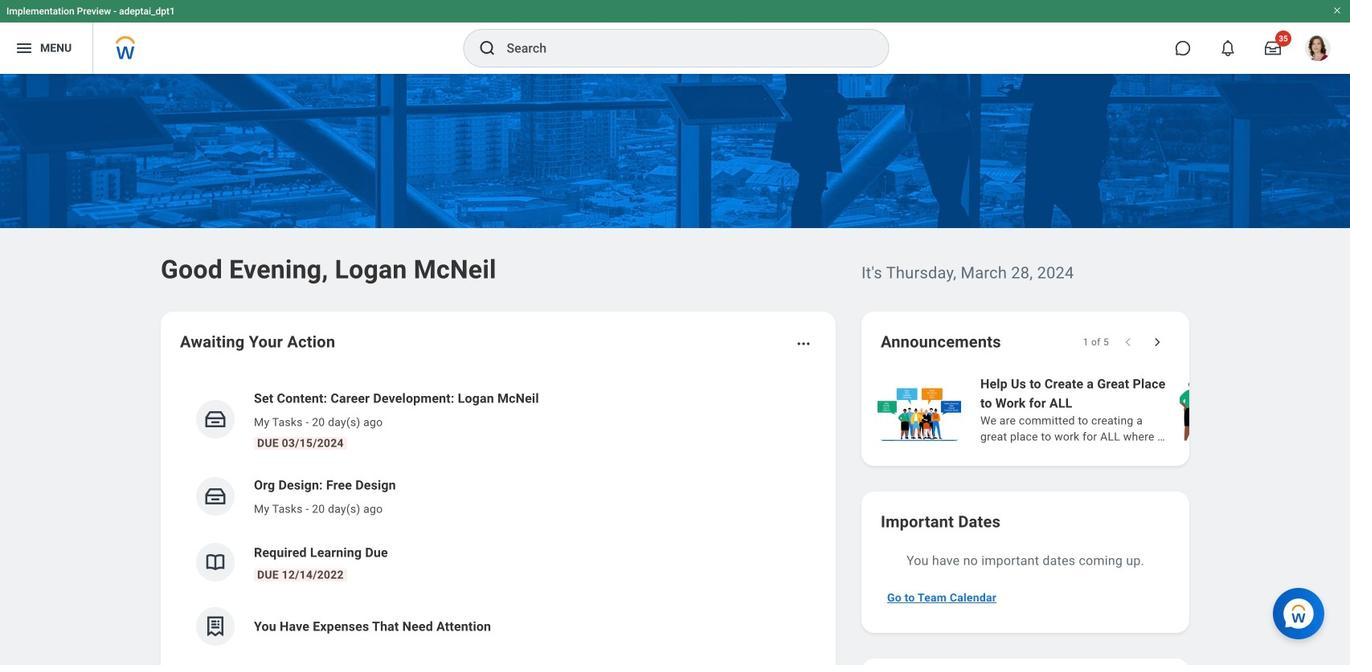 Task type: locate. For each thing, give the bounding box(es) containing it.
inbox large image
[[1265, 40, 1282, 56]]

dashboard expenses image
[[203, 615, 228, 639]]

chevron left small image
[[1121, 334, 1137, 351]]

close environment banner image
[[1333, 6, 1343, 15]]

Search Workday  search field
[[507, 31, 856, 66]]

banner
[[0, 0, 1351, 74]]

status
[[1084, 336, 1110, 349]]

0 horizontal spatial list
[[180, 376, 817, 659]]

book open image
[[203, 551, 228, 575]]

profile logan mcneil image
[[1306, 35, 1331, 64]]

justify image
[[14, 39, 34, 58]]

search image
[[478, 39, 497, 58]]

main content
[[0, 74, 1351, 666]]

list
[[875, 373, 1351, 447], [180, 376, 817, 659]]



Task type: describe. For each thing, give the bounding box(es) containing it.
inbox image
[[203, 408, 228, 432]]

inbox image
[[203, 485, 228, 509]]

1 horizontal spatial list
[[875, 373, 1351, 447]]

chevron right small image
[[1150, 334, 1166, 351]]

related actions image
[[796, 336, 812, 352]]

notifications large image
[[1220, 40, 1237, 56]]



Task type: vqa. For each thing, say whether or not it's contained in the screenshot.
2nd inbox image from the bottom of the page
yes



